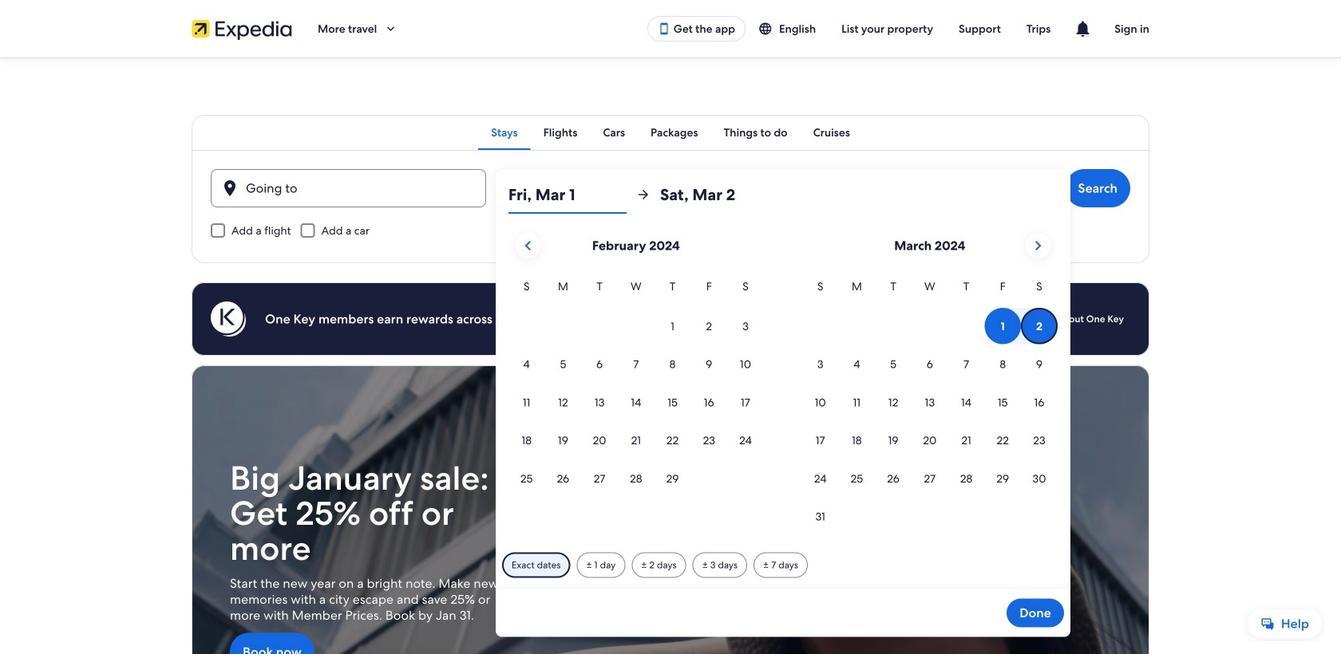 Task type: locate. For each thing, give the bounding box(es) containing it.
february 2024 element
[[509, 278, 764, 499]]

previous month image
[[519, 236, 538, 256]]

application
[[509, 227, 1058, 537]]

download the app button image
[[658, 22, 671, 35]]

expedia logo image
[[192, 18, 292, 40]]

tab list
[[192, 115, 1150, 150]]

main content
[[0, 58, 1342, 655]]

travel sale activities deals image
[[192, 366, 1150, 655]]



Task type: vqa. For each thing, say whether or not it's contained in the screenshot.
Download the app button icon
yes



Task type: describe. For each thing, give the bounding box(es) containing it.
small image
[[759, 22, 780, 36]]

more travel image
[[384, 22, 398, 36]]

directional image
[[636, 188, 651, 202]]

march 2024 element
[[803, 278, 1058, 537]]

communication center icon image
[[1074, 19, 1093, 38]]

next month image
[[1029, 236, 1048, 256]]



